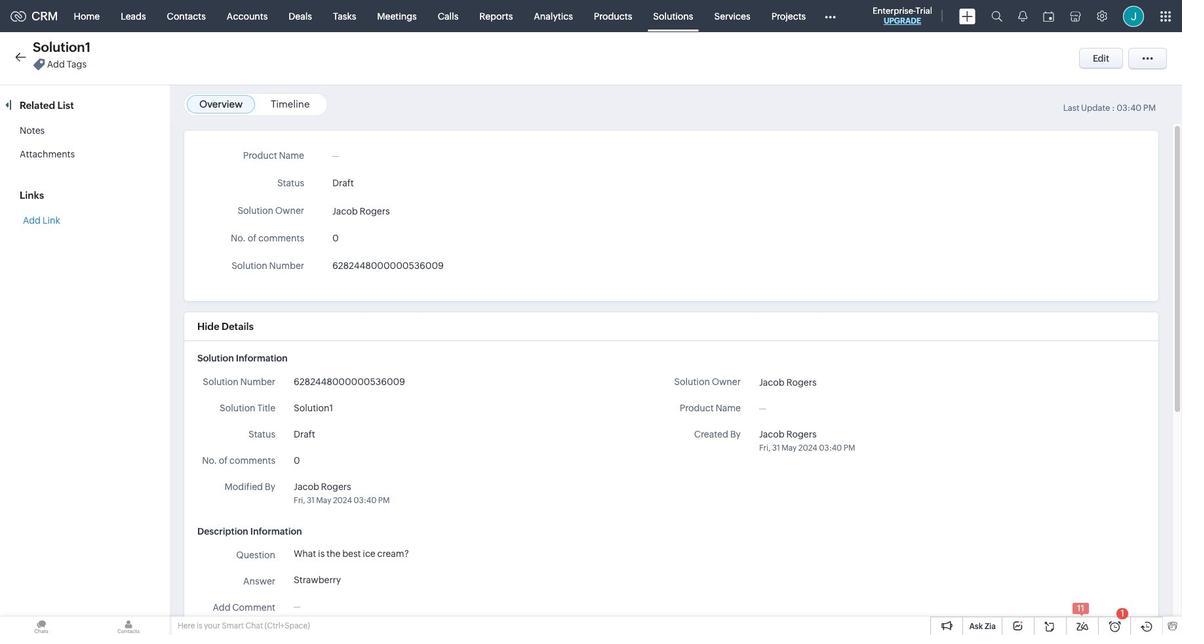 Task type: locate. For each thing, give the bounding box(es) containing it.
signals element
[[1011, 0, 1036, 32]]

signals image
[[1019, 10, 1028, 22]]

Other Modules field
[[817, 6, 845, 27]]

profile element
[[1116, 0, 1153, 32]]

create menu image
[[960, 8, 976, 24]]



Task type: describe. For each thing, give the bounding box(es) containing it.
search image
[[992, 10, 1003, 22]]

chats image
[[0, 617, 83, 635]]

create menu element
[[952, 0, 984, 32]]

logo image
[[10, 11, 26, 21]]

search element
[[984, 0, 1011, 32]]

contacts image
[[87, 617, 170, 635]]

calendar image
[[1044, 11, 1055, 21]]

profile image
[[1124, 6, 1145, 27]]



Task type: vqa. For each thing, say whether or not it's contained in the screenshot.
Search 'Image'
yes



